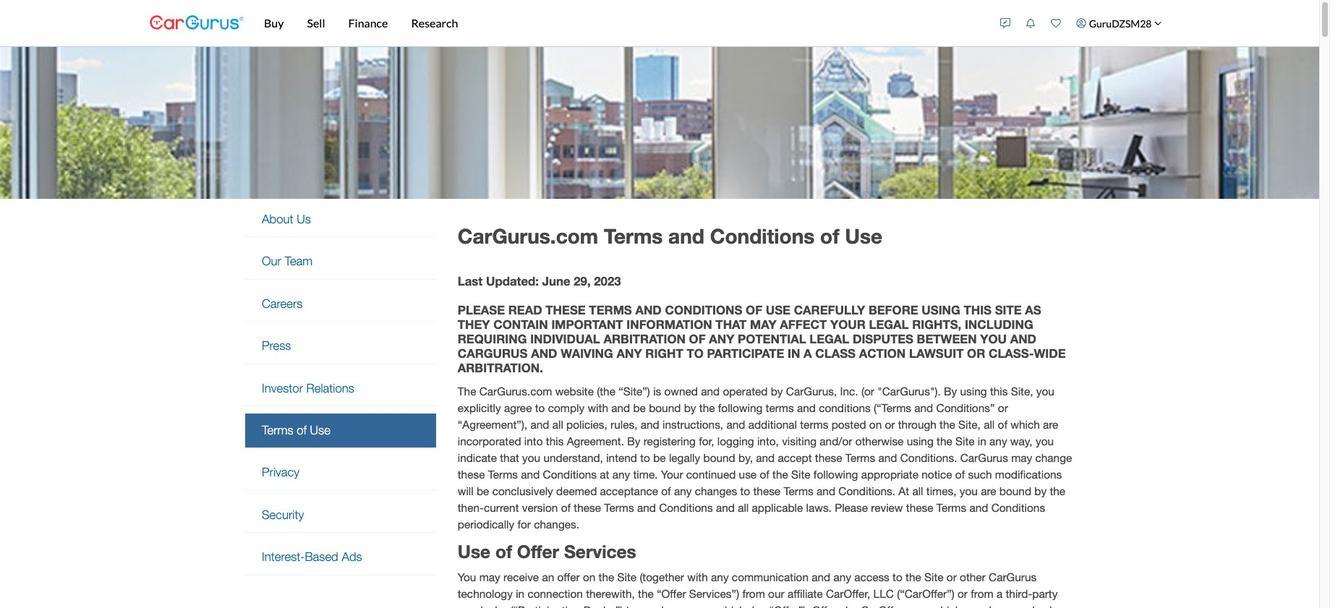 Task type: describe. For each thing, give the bounding box(es) containing it.
with inside the cargurus.com website (the "site") is owned and operated by cargurus, inc. (or "cargurus"). by using this site, you explicitly agree to comply with and be bound by the following terms and conditions ("terms and conditions" or "agreement"), and all policies, rules, and instructions, and additional terms posted on or through the site, all of which are incorporated into this agreement. by registering for, logging into, visiting and/or otherwise using the site in any way, you indicate that you understand, intend to be legally bound by, and accept these terms and conditions. cargurus may change these terms and conditions at any time. your continued use of the site following appropriate notice of such modifications will be conclusively deemed acceptance of any changes to these terms and conditions. at all times, you are bound by the then-current version of these terms and conditions and all applicable laws. please review these terms and conditions periodically for changes.
[[588, 401, 608, 414]]

times,
[[927, 485, 957, 498]]

indicate
[[458, 451, 497, 464]]

legally
[[669, 451, 701, 464]]

by down the modifications at right bottom
[[1035, 485, 1047, 498]]

third-
[[1006, 588, 1033, 601]]

receive
[[504, 571, 539, 584]]

to right 'agree'
[[535, 401, 545, 414]]

dealer
[[477, 604, 507, 608]]

cargurus,
[[786, 385, 837, 398]]

0 vertical spatial cargurus.com
[[458, 224, 598, 248]]

may inside the cargurus.com website (the "site") is owned and operated by cargurus, inc. (or "cargurus"). by using this site, you explicitly agree to comply with and be bound by the following terms and conditions ("terms and conditions" or "agreement"), and all policies, rules, and instructions, and additional terms posted on or through the site, all of which are incorporated into this agreement. by registering for, logging into, visiting and/or otherwise using the site in any way, you indicate that you understand, intend to be legally bound by, and accept these terms and conditions. cargurus may change these terms and conditions at any time. your continued use of the site following appropriate notice of such modifications will be conclusively deemed acceptance of any changes to these terms and conditions. at all times, you are bound by the then-current version of these terms and conditions and all applicable laws. please review these terms and conditions periodically for changes.
[[1012, 451, 1033, 464]]

the down the modifications at right bottom
[[1050, 485, 1066, 498]]

important
[[552, 318, 623, 332]]

ads
[[342, 550, 362, 564]]

1 from from the left
[[743, 588, 765, 601]]

version
[[522, 502, 558, 515]]

1 horizontal spatial any
[[709, 332, 735, 347]]

the up notice
[[937, 435, 953, 448]]

then-
[[458, 502, 484, 515]]

acceptance
[[600, 485, 658, 498]]

deemed
[[556, 485, 597, 498]]

including
[[965, 318, 1034, 332]]

(the
[[597, 385, 616, 398]]

periodically
[[458, 518, 515, 531]]

saved cars image
[[1051, 18, 1062, 28]]

0 horizontal spatial legal
[[810, 332, 850, 347]]

your
[[661, 468, 683, 481]]

offers
[[813, 604, 843, 608]]

careers link
[[245, 287, 436, 321]]

0 horizontal spatial site,
[[959, 418, 981, 431]]

june
[[542, 274, 571, 288]]

site up ("caroffer")
[[925, 571, 944, 584]]

by,
[[739, 451, 753, 464]]

your
[[689, 604, 710, 608]]

site down conditions"
[[956, 435, 975, 448]]

modifications
[[995, 468, 1062, 481]]

any right at
[[613, 468, 630, 481]]

you may receive an offer on the site (together with any communication and any access to the site or other cargurus technology in connection therewith, the "offer services") from our affiliate caroffer, llc ("caroffer") or from a third-party car dealer ("participating dealer") to purchase your vehicle (an "offer").   offers by caroffer, any vehicle purchase and sa
[[458, 571, 1072, 608]]

applicable
[[752, 502, 803, 515]]

1 vertical spatial by
[[627, 435, 641, 448]]

additional
[[749, 418, 797, 431]]

dealer")
[[584, 604, 623, 608]]

technology
[[458, 588, 513, 601]]

cargurus logo homepage link image
[[150, 3, 244, 44]]

to up llc
[[893, 571, 903, 584]]

0 horizontal spatial and
[[531, 347, 557, 361]]

cargurus.com inside the cargurus.com website (the "site") is owned and operated by cargurus, inc. (or "cargurus"). by using this site, you explicitly agree to comply with and be bound by the following terms and conditions ("terms and conditions" or "agreement"), and all policies, rules, and instructions, and additional terms posted on or through the site, all of which are incorporated into this agreement. by registering for, logging into, visiting and/or otherwise using the site in any way, you indicate that you understand, intend to be legally bound by, and accept these terms and conditions. cargurus may change these terms and conditions at any time. your continued use of the site following appropriate notice of such modifications will be conclusively deemed acceptance of any changes to these terms and conditions. at all times, you are bound by the then-current version of these terms and conditions and all applicable laws. please review these terms and conditions periodically for changes.
[[479, 385, 552, 398]]

on inside you may receive an offer on the site (together with any communication and any access to the site or other cargurus technology in connection therewith, the "offer services") from our affiliate caroffer, llc ("caroffer") or from a third-party car dealer ("participating dealer") to purchase your vehicle (an "offer").   offers by caroffer, any vehicle purchase and sa
[[583, 571, 596, 584]]

the up instructions,
[[699, 401, 715, 414]]

other
[[960, 571, 986, 584]]

these down and/or on the bottom right
[[815, 451, 843, 464]]

2 from from the left
[[971, 588, 994, 601]]

posted
[[832, 418, 866, 431]]

1 vertical spatial conditions.
[[839, 485, 896, 498]]

by up instructions,
[[684, 401, 696, 414]]

menu containing about us
[[245, 203, 436, 576]]

0 vertical spatial use
[[845, 224, 883, 248]]

these down deemed
[[574, 502, 601, 515]]

1 horizontal spatial and
[[636, 303, 662, 317]]

to
[[687, 347, 704, 361]]

interest-based ads
[[262, 550, 362, 564]]

offer
[[517, 541, 559, 562]]

1 horizontal spatial following
[[814, 468, 858, 481]]

at
[[899, 485, 910, 498]]

offer
[[558, 571, 580, 584]]

2 purchase from the left
[[967, 604, 1013, 608]]

based
[[305, 550, 338, 564]]

these up 'will'
[[458, 468, 485, 481]]

otherwise
[[856, 435, 904, 448]]

all down comply at the bottom left of the page
[[553, 418, 563, 431]]

please
[[835, 502, 868, 515]]

2 vertical spatial be
[[477, 485, 489, 498]]

open notifications image
[[1026, 18, 1036, 28]]

cargurus logo homepage link link
[[150, 3, 244, 44]]

("terms
[[874, 401, 912, 414]]

you down "into"
[[522, 451, 541, 464]]

2 vertical spatial use
[[458, 541, 491, 562]]

"agreement"),
[[458, 418, 528, 431]]

arbitration.
[[458, 361, 543, 376]]

rules,
[[611, 418, 638, 431]]

1 purchase from the left
[[639, 604, 685, 608]]

explicitly
[[458, 401, 501, 414]]

a
[[804, 347, 812, 361]]

way,
[[1011, 435, 1033, 448]]

you
[[981, 332, 1007, 347]]

"cargurus").
[[878, 385, 941, 398]]

(together
[[640, 571, 684, 584]]

information
[[627, 318, 712, 332]]

current
[[484, 502, 519, 515]]

2 vehicle from the left
[[929, 604, 964, 608]]

of inside terms of use link
[[297, 423, 307, 438]]

1 horizontal spatial site,
[[1011, 385, 1034, 398]]

wide
[[1034, 347, 1066, 361]]

or right conditions"
[[998, 401, 1008, 414]]

affect
[[780, 318, 827, 332]]

0 vertical spatial following
[[718, 401, 763, 414]]

0 horizontal spatial use
[[310, 423, 331, 438]]

last updated: june 29, 2023
[[458, 274, 621, 288]]

our team
[[262, 254, 313, 269]]

add a car review image
[[1001, 18, 1011, 28]]

will
[[458, 485, 474, 498]]

these up applicable
[[754, 485, 781, 498]]

please read these terms and conditions of use carefully before using this site as they contain important information that may affect your legal rights, including requiring individual arbitration of any potential legal disputes between you and cargurus and waiving any right to participate in a class action lawsuit or class-wide arbitration.
[[458, 303, 1066, 376]]

intend
[[606, 451, 637, 464]]

which
[[1011, 418, 1040, 431]]

any down your
[[674, 485, 692, 498]]

conditions
[[665, 303, 743, 317]]

or down other
[[958, 588, 968, 601]]

gurudzsm28 menu
[[993, 3, 1170, 43]]

terms
[[589, 303, 632, 317]]

(an
[[751, 604, 766, 608]]

1 horizontal spatial be
[[633, 401, 646, 414]]

0 vertical spatial caroffer,
[[826, 588, 871, 601]]

for
[[518, 518, 531, 531]]

policies,
[[567, 418, 608, 431]]

any down ("caroffer")
[[909, 604, 926, 608]]

1 horizontal spatial legal
[[869, 318, 909, 332]]

interest-
[[262, 550, 305, 564]]

incorporated
[[458, 435, 521, 448]]

comply
[[548, 401, 585, 414]]

the
[[458, 385, 476, 398]]

("caroffer")
[[897, 588, 955, 601]]

0 horizontal spatial are
[[981, 485, 997, 498]]

rights,
[[912, 318, 962, 332]]

this
[[964, 303, 992, 317]]

1 vertical spatial caroffer,
[[861, 604, 906, 608]]

affiliate
[[788, 588, 823, 601]]

in inside the cargurus.com website (the "site") is owned and operated by cargurus, inc. (or "cargurus"). by using this site, you explicitly agree to comply with and be bound by the following terms and conditions ("terms and conditions" or "agreement"), and all policies, rules, and instructions, and additional terms posted on or through the site, all of which are incorporated into this agreement. by registering for, logging into, visiting and/or otherwise using the site in any way, you indicate that you understand, intend to be legally bound by, and accept these terms and conditions. cargurus may change these terms and conditions at any time. your continued use of the site following appropriate notice of such modifications will be conclusively deemed acceptance of any changes to these terms and conditions. at all times, you are bound by the then-current version of these terms and conditions and all applicable laws. please review these terms and conditions periodically for changes.
[[978, 435, 987, 448]]

any left the way, in the bottom of the page
[[990, 435, 1008, 448]]

2023
[[594, 274, 621, 288]]

conditions
[[819, 401, 871, 414]]

team
[[285, 254, 313, 269]]

security
[[262, 508, 304, 522]]



Task type: vqa. For each thing, say whether or not it's contained in the screenshot.
Benz
no



Task type: locate. For each thing, give the bounding box(es) containing it.
0 vertical spatial cargurus
[[961, 451, 1008, 464]]

communication
[[732, 571, 809, 584]]

conclusively
[[492, 485, 553, 498]]

following down and/or on the bottom right
[[814, 468, 858, 481]]

2 vertical spatial bound
[[1000, 485, 1032, 498]]

sell button
[[296, 0, 337, 46]]

1 horizontal spatial purchase
[[967, 604, 1013, 608]]

terms down acceptance
[[604, 502, 634, 515]]

0 vertical spatial may
[[1012, 451, 1033, 464]]

0 horizontal spatial may
[[479, 571, 501, 584]]

of up may
[[746, 303, 763, 317]]

potential
[[738, 332, 806, 347]]

0 vertical spatial site,
[[1011, 385, 1034, 398]]

1 vertical spatial on
[[583, 571, 596, 584]]

1 horizontal spatial terms
[[800, 418, 829, 431]]

1 horizontal spatial are
[[1043, 418, 1059, 431]]

cargurus inside the cargurus.com website (the "site") is owned and operated by cargurus, inc. (or "cargurus"). by using this site, you explicitly agree to comply with and be bound by the following terms and conditions ("terms and conditions" or "agreement"), and all policies, rules, and instructions, and additional terms posted on or through the site, all of which are incorporated into this agreement. by registering for, logging into, visiting and/or otherwise using the site in any way, you indicate that you understand, intend to be legally bound by, and accept these terms and conditions. cargurus may change these terms and conditions at any time. your continued use of the site following appropriate notice of such modifications will be conclusively deemed acceptance of any changes to these terms and conditions. at all times, you are bound by the then-current version of these terms and conditions and all applicable laws. please review these terms and conditions periodically for changes.
[[961, 451, 1008, 464]]

may inside you may receive an offer on the site (together with any communication and any access to the site or other cargurus technology in connection therewith, the "offer services") from our affiliate caroffer, llc ("caroffer") or from a third-party car dealer ("participating dealer") to purchase your vehicle (an "offer").   offers by caroffer, any vehicle purchase and sa
[[479, 571, 501, 584]]

1 horizontal spatial using
[[960, 385, 987, 398]]

site,
[[1011, 385, 1034, 398], [959, 418, 981, 431]]

0 horizontal spatial using
[[907, 435, 934, 448]]

finance
[[348, 16, 388, 30]]

the down conditions"
[[940, 418, 956, 431]]

1 vertical spatial this
[[546, 435, 564, 448]]

site, down conditions"
[[959, 418, 981, 431]]

0 vertical spatial legal
[[869, 318, 909, 332]]

0 horizontal spatial of
[[689, 332, 706, 347]]

any down arbitration
[[617, 347, 642, 361]]

carefully
[[794, 303, 866, 317]]

1 vertical spatial may
[[479, 571, 501, 584]]

0 horizontal spatial any
[[617, 347, 642, 361]]

by down rules,
[[627, 435, 641, 448]]

purchase down the a
[[967, 604, 1013, 608]]

are
[[1043, 418, 1059, 431], [981, 485, 997, 498]]

before
[[869, 303, 919, 317]]

inc.
[[840, 385, 859, 398]]

requiring
[[458, 332, 527, 347]]

terms inside menu
[[262, 423, 293, 438]]

your
[[831, 318, 866, 332]]

are right which
[[1043, 418, 1059, 431]]

the up ("caroffer")
[[906, 571, 922, 584]]

conditions. up please
[[839, 485, 896, 498]]

1 horizontal spatial may
[[1012, 451, 1033, 464]]

you
[[458, 571, 476, 584]]

0 vertical spatial in
[[978, 435, 987, 448]]

0 vertical spatial conditions.
[[901, 451, 958, 464]]

changes.
[[534, 518, 580, 531]]

conditions"
[[937, 401, 995, 414]]

terms down times,
[[937, 502, 967, 515]]

of
[[746, 303, 763, 317], [689, 332, 706, 347]]

the up therewith,
[[599, 571, 615, 584]]

any down that
[[709, 332, 735, 347]]

continued
[[687, 468, 736, 481]]

legal down before
[[869, 318, 909, 332]]

1 vertical spatial following
[[814, 468, 858, 481]]

finance button
[[337, 0, 400, 46]]

or left other
[[947, 571, 957, 584]]

1 vertical spatial use
[[310, 423, 331, 438]]

caroffer, up the offers
[[826, 588, 871, 601]]

buy button
[[253, 0, 296, 46]]

be down registering
[[653, 451, 666, 464]]

with inside you may receive an offer on the site (together with any communication and any access to the site or other cargurus technology in connection therewith, the "offer services") from our affiliate caroffer, llc ("caroffer") or from a third-party car dealer ("participating dealer") to purchase your vehicle (an "offer").   offers by caroffer, any vehicle purchase and sa
[[688, 571, 708, 584]]

are down such
[[981, 485, 997, 498]]

1 vertical spatial cargurus.com
[[479, 385, 552, 398]]

site, up which
[[1011, 385, 1034, 398]]

0 horizontal spatial be
[[477, 485, 489, 498]]

research
[[411, 16, 458, 30]]

purchase down the "offer
[[639, 604, 685, 608]]

1 horizontal spatial by
[[944, 385, 957, 398]]

you down such
[[960, 485, 978, 498]]

0 horizontal spatial purchase
[[639, 604, 685, 608]]

terms
[[766, 401, 794, 414], [800, 418, 829, 431]]

and up information
[[636, 303, 662, 317]]

0 horizontal spatial vehicle
[[713, 604, 748, 608]]

understand,
[[544, 451, 603, 464]]

and down individual
[[531, 347, 557, 361]]

0 horizontal spatial by
[[627, 435, 641, 448]]

gurudzsm28 button
[[1069, 3, 1170, 43]]

menu bar
[[244, 0, 993, 46]]

by inside you may receive an offer on the site (together with any communication and any access to the site or other cargurus technology in connection therewith, the "offer services") from our affiliate caroffer, llc ("caroffer") or from a third-party car dealer ("participating dealer") to purchase your vehicle (an "offer").   offers by caroffer, any vehicle purchase and sa
[[846, 604, 858, 608]]

0 horizontal spatial with
[[588, 401, 608, 414]]

on inside the cargurus.com website (the "site") is owned and operated by cargurus, inc. (or "cargurus"). by using this site, you explicitly agree to comply with and be bound by the following terms and conditions ("terms and conditions" or "agreement"), and all policies, rules, and instructions, and additional terms posted on or through the site, all of which are incorporated into this agreement. by registering for, logging into, visiting and/or otherwise using the site in any way, you indicate that you understand, intend to be legally bound by, and accept these terms and conditions. cargurus may change these terms and conditions at any time. your continued use of the site following appropriate notice of such modifications will be conclusively deemed acceptance of any changes to these terms and conditions. at all times, you are bound by the then-current version of these terms and conditions and all applicable laws. please review these terms and conditions periodically for changes.
[[870, 418, 882, 431]]

the down (together
[[638, 588, 654, 601]]

bound down is
[[649, 401, 681, 414]]

0 horizontal spatial terms
[[766, 401, 794, 414]]

class-
[[989, 347, 1034, 361]]

1 horizontal spatial with
[[688, 571, 708, 584]]

registering
[[644, 435, 696, 448]]

1 horizontal spatial bound
[[704, 451, 736, 464]]

at
[[600, 468, 610, 481]]

by right operated
[[771, 385, 783, 398]]

contain
[[494, 318, 548, 332]]

cargurus up third- in the bottom of the page
[[989, 571, 1037, 584]]

the down accept
[[773, 468, 788, 481]]

1 horizontal spatial vehicle
[[929, 604, 964, 608]]

our
[[768, 588, 785, 601]]

0 vertical spatial are
[[1043, 418, 1059, 431]]

menu bar containing buy
[[244, 0, 993, 46]]

notice
[[922, 468, 953, 481]]

0 horizontal spatial bound
[[649, 401, 681, 414]]

arbitration
[[604, 332, 686, 347]]

terms up visiting
[[800, 418, 829, 431]]

1 horizontal spatial use
[[458, 541, 491, 562]]

for,
[[699, 435, 715, 448]]

cargurus.com up last updated: june 29, 2023
[[458, 224, 598, 248]]

in down receive
[[516, 588, 525, 601]]

careers
[[262, 297, 303, 311]]

in up such
[[978, 435, 987, 448]]

time.
[[633, 468, 658, 481]]

1 horizontal spatial from
[[971, 588, 994, 601]]

conditions
[[710, 224, 815, 248], [543, 468, 597, 481], [659, 502, 713, 515], [992, 502, 1046, 515]]

0 horizontal spatial conditions.
[[839, 485, 896, 498]]

"offer").
[[769, 604, 809, 608]]

cargurus
[[458, 347, 528, 361]]

0 vertical spatial with
[[588, 401, 608, 414]]

terms up laws.
[[784, 485, 814, 498]]

1 horizontal spatial conditions.
[[901, 451, 958, 464]]

terms of use
[[262, 423, 331, 438]]

be down "site") on the left of page
[[633, 401, 646, 414]]

bound up continued
[[704, 451, 736, 464]]

on up 'otherwise' at the right of the page
[[870, 418, 882, 431]]

1 vertical spatial site,
[[959, 418, 981, 431]]

conditions.
[[901, 451, 958, 464], [839, 485, 896, 498]]

site
[[995, 303, 1022, 317]]

menu
[[245, 203, 436, 576]]

these down at
[[906, 502, 934, 515]]

to down use
[[741, 485, 750, 498]]

cargurus inside you may receive an offer on the site (together with any communication and any access to the site or other cargurus technology in connection therewith, the "offer services") from our affiliate caroffer, llc ("caroffer") or from a third-party car dealer ("participating dealer") to purchase your vehicle (an "offer").   offers by caroffer, any vehicle purchase and sa
[[989, 571, 1037, 584]]

0 horizontal spatial on
[[583, 571, 596, 584]]

cargurus.com terms and conditions of use
[[458, 224, 883, 248]]

by
[[771, 385, 783, 398], [684, 401, 696, 414], [1035, 485, 1047, 498], [846, 604, 858, 608]]

to down therewith,
[[626, 604, 636, 608]]

this right "into"
[[546, 435, 564, 448]]

terms up privacy
[[262, 423, 293, 438]]

with up "services")"
[[688, 571, 708, 584]]

buy
[[264, 16, 284, 30]]

following down operated
[[718, 401, 763, 414]]

bound
[[649, 401, 681, 414], [704, 451, 736, 464], [1000, 485, 1032, 498]]

be
[[633, 401, 646, 414], [653, 451, 666, 464], [477, 485, 489, 498]]

owned
[[665, 385, 698, 398]]

0 vertical spatial using
[[960, 385, 987, 398]]

by right the offers
[[846, 604, 858, 608]]

of
[[821, 224, 840, 248], [998, 418, 1008, 431], [297, 423, 307, 438], [760, 468, 770, 481], [956, 468, 965, 481], [661, 485, 671, 498], [561, 502, 571, 515], [496, 541, 512, 562]]

into,
[[757, 435, 779, 448]]

conditions. up notice
[[901, 451, 958, 464]]

legal up class
[[810, 332, 850, 347]]

class
[[816, 347, 856, 361]]

this up conditions"
[[990, 385, 1008, 398]]

all right at
[[913, 485, 924, 498]]

by up conditions"
[[944, 385, 957, 398]]

0 vertical spatial of
[[746, 303, 763, 317]]

2 horizontal spatial be
[[653, 451, 666, 464]]

1 horizontal spatial in
[[978, 435, 987, 448]]

0 vertical spatial be
[[633, 401, 646, 414]]

0 horizontal spatial following
[[718, 401, 763, 414]]

and up class-
[[1011, 332, 1037, 347]]

from left the a
[[971, 588, 994, 601]]

or down ("terms
[[885, 418, 895, 431]]

0 vertical spatial on
[[870, 418, 882, 431]]

site
[[956, 435, 975, 448], [792, 468, 811, 481], [618, 571, 637, 584], [925, 571, 944, 584]]

1 vertical spatial be
[[653, 451, 666, 464]]

2 horizontal spatial and
[[1011, 332, 1037, 347]]

services
[[564, 541, 637, 562]]

investor relations link
[[245, 372, 436, 406]]

0 vertical spatial terms
[[766, 401, 794, 414]]

chevron down image
[[1155, 19, 1162, 27]]

2 horizontal spatial bound
[[1000, 485, 1032, 498]]

1 vertical spatial in
[[516, 588, 525, 601]]

any up "services")"
[[711, 571, 729, 584]]

use of offer services
[[458, 541, 637, 562]]

services")
[[689, 588, 740, 601]]

vehicle
[[713, 604, 748, 608], [929, 604, 964, 608]]

bound down the modifications at right bottom
[[1000, 485, 1032, 498]]

change
[[1036, 451, 1072, 464]]

sell
[[307, 16, 325, 30]]

0 vertical spatial this
[[990, 385, 1008, 398]]

terms down 'otherwise' at the right of the page
[[846, 451, 876, 464]]

that
[[716, 318, 747, 332]]

participate
[[707, 347, 785, 361]]

disputes
[[853, 332, 914, 347]]

you down wide
[[1037, 385, 1055, 398]]

1 vehicle from the left
[[713, 604, 748, 608]]

of up to
[[689, 332, 706, 347]]

vehicle down "services")"
[[713, 604, 748, 608]]

connection
[[528, 588, 583, 601]]

with down "(the"
[[588, 401, 608, 414]]

be right 'will'
[[477, 485, 489, 498]]

terms down "that" on the left bottom of the page
[[488, 468, 518, 481]]

user icon image
[[1077, 18, 1087, 28]]

from up (an
[[743, 588, 765, 601]]

cargurus
[[961, 451, 1008, 464], [989, 571, 1037, 584]]

using down through in the right of the page
[[907, 435, 934, 448]]

0 vertical spatial bound
[[649, 401, 681, 414]]

0 horizontal spatial in
[[516, 588, 525, 601]]

1 vertical spatial legal
[[810, 332, 850, 347]]

cargurus up such
[[961, 451, 1008, 464]]

legal
[[869, 318, 909, 332], [810, 332, 850, 347]]

may down the way, in the bottom of the page
[[1012, 451, 1033, 464]]

terms up the 2023
[[604, 224, 663, 248]]

to up time.
[[640, 451, 650, 464]]

website
[[555, 385, 594, 398]]

may
[[750, 318, 777, 332]]

all down conditions"
[[984, 418, 995, 431]]

1 vertical spatial are
[[981, 485, 997, 498]]

terms up additional
[[766, 401, 794, 414]]

1 vertical spatial terms
[[800, 418, 829, 431]]

1 vertical spatial bound
[[704, 451, 736, 464]]

"offer
[[657, 588, 686, 601]]

1 horizontal spatial of
[[746, 303, 763, 317]]

agree
[[504, 401, 532, 414]]

1 vertical spatial using
[[907, 435, 934, 448]]

using up conditions"
[[960, 385, 987, 398]]

following
[[718, 401, 763, 414], [814, 468, 858, 481]]

1 horizontal spatial on
[[870, 418, 882, 431]]

in inside you may receive an offer on the site (together with any communication and any access to the site or other cargurus technology in connection therewith, the "offer services") from our affiliate caroffer, llc ("caroffer") or from a third-party car dealer ("participating dealer") to purchase your vehicle (an "offer").   offers by caroffer, any vehicle purchase and sa
[[516, 588, 525, 601]]

you up the change
[[1036, 435, 1054, 448]]

any left access at the right of page
[[834, 571, 852, 584]]

that
[[500, 451, 519, 464]]

1 vertical spatial with
[[688, 571, 708, 584]]

1 horizontal spatial this
[[990, 385, 1008, 398]]

visiting
[[782, 435, 817, 448]]

all down use
[[738, 502, 749, 515]]

2 horizontal spatial use
[[845, 224, 883, 248]]

on right offer
[[583, 571, 596, 584]]

0 horizontal spatial from
[[743, 588, 765, 601]]

may
[[1012, 451, 1033, 464], [479, 571, 501, 584]]

vehicle down ("caroffer")
[[929, 604, 964, 608]]

these
[[815, 451, 843, 464], [458, 468, 485, 481], [754, 485, 781, 498], [574, 502, 601, 515], [906, 502, 934, 515]]

1 vertical spatial of
[[689, 332, 706, 347]]

please
[[458, 303, 505, 317]]

0 horizontal spatial this
[[546, 435, 564, 448]]

site down accept
[[792, 468, 811, 481]]

press
[[262, 339, 291, 353]]

site up therewith,
[[618, 571, 637, 584]]

caroffer, down llc
[[861, 604, 906, 608]]

1 vertical spatial cargurus
[[989, 571, 1037, 584]]

use
[[766, 303, 791, 317]]

0 vertical spatial by
[[944, 385, 957, 398]]



